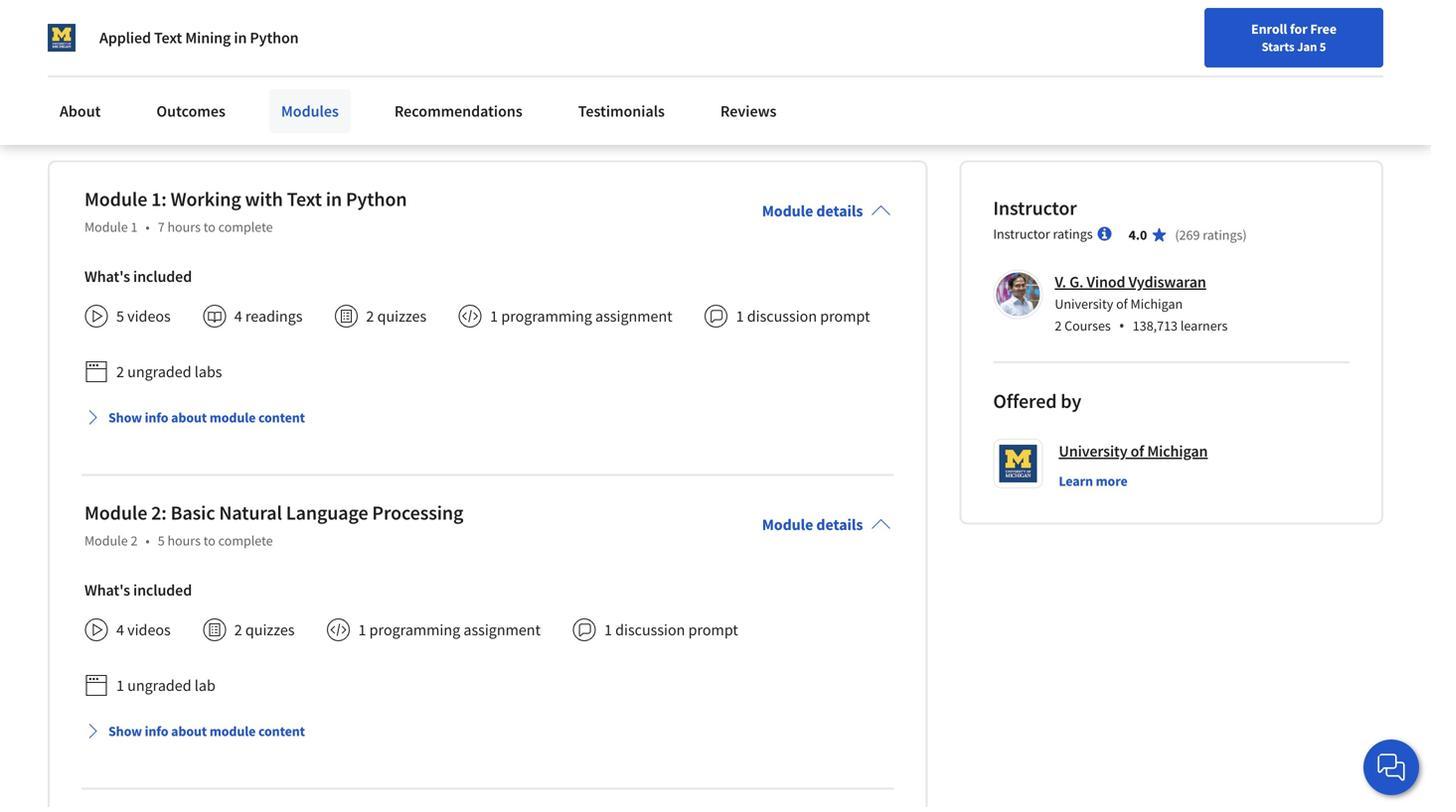 Task type: locate. For each thing, give the bounding box(es) containing it.
4 left the readings
[[234, 307, 242, 327]]

of
[[1116, 295, 1128, 313], [1131, 442, 1144, 462]]

module down labs
[[210, 409, 256, 427]]

v. g. vinod vydiswaran link
[[1055, 273, 1206, 292]]

of inside university of michigan link
[[1131, 442, 1144, 462]]

2 included from the top
[[133, 581, 192, 601]]

working
[[171, 187, 241, 212]]

0 horizontal spatial of
[[1116, 295, 1128, 313]]

1 horizontal spatial python,
[[474, 37, 523, 56]]

enroll
[[1251, 20, 1287, 38]]

1 vertical spatial content
[[258, 723, 305, 741]]

module details
[[762, 201, 863, 221], [762, 515, 863, 535]]

5 inside "module 2: basic natural language processing module 2 • 5 hours to complete"
[[158, 532, 165, 550]]

1 vertical spatial 2 quizzes
[[234, 621, 295, 641]]

1 show from the top
[[108, 409, 142, 427]]

1 vertical spatial complete
[[218, 532, 273, 550]]

1 vertical spatial what's
[[84, 581, 130, 601]]

charting
[[636, 37, 692, 56]]

ungraded left labs
[[127, 362, 191, 382]]

• for working
[[146, 218, 150, 236]]

info for 1:
[[145, 409, 168, 427]]

courses
[[1064, 317, 1111, 335]]

1 hours from the top
[[167, 218, 201, 236]]

1 vertical spatial michigan
[[1147, 442, 1208, 462]]

university inside university of michigan link
[[1059, 442, 1128, 462]]

2 what's included from the top
[[84, 581, 192, 601]]

0 vertical spatial 2 quizzes
[[366, 307, 427, 327]]

hours down the "basic"
[[167, 532, 201, 550]]

1 vertical spatial about
[[171, 723, 207, 741]]

1 vertical spatial what's included
[[84, 581, 192, 601]]

hours
[[167, 218, 201, 236], [167, 532, 201, 550]]

0 horizontal spatial 4
[[116, 621, 124, 641]]

about down labs
[[171, 409, 207, 427]]

• inside v. g. vinod vydiswaran university of michigan 2 courses • 138,713 learners
[[1119, 315, 1125, 337]]

2 vertical spatial 5
[[158, 532, 165, 550]]

• inside "module 1: working with text in python module 1 • 7 hours to complete"
[[146, 218, 150, 236]]

details
[[816, 201, 863, 221], [816, 515, 863, 535]]

1 vertical spatial info
[[145, 723, 168, 741]]

included
[[133, 267, 192, 287], [133, 581, 192, 601]]

1 info from the top
[[145, 409, 168, 427]]

videos
[[127, 307, 171, 327], [127, 621, 171, 641]]

module
[[84, 187, 147, 212], [762, 201, 813, 221], [84, 218, 128, 236], [84, 501, 147, 526], [762, 515, 813, 535], [84, 532, 128, 550]]

data
[[372, 37, 402, 56], [709, 37, 740, 56]]

1 vertical spatial instructor
[[993, 225, 1050, 243]]

1 horizontal spatial prompt
[[820, 307, 870, 327]]

5
[[1320, 39, 1326, 55], [116, 307, 124, 327], [158, 532, 165, 550]]

0 vertical spatial show
[[108, 409, 142, 427]]

outcomes
[[156, 101, 225, 121]]

module details for module 1: working with text in python
[[762, 201, 863, 221]]

0 vertical spatial module details
[[762, 201, 863, 221]]

0 vertical spatial of
[[1116, 295, 1128, 313]]

python
[[250, 28, 299, 48], [346, 187, 407, 212]]

ratings up g.
[[1053, 225, 1093, 243]]

2 vertical spatial •
[[146, 532, 150, 550]]

0 vertical spatial •
[[146, 218, 150, 236]]

0 horizontal spatial data
[[372, 37, 402, 56]]

in right taken
[[234, 28, 247, 48]]

0 vertical spatial videos
[[127, 307, 171, 327]]

1 horizontal spatial discussion
[[747, 307, 817, 327]]

show info about module content
[[108, 409, 305, 427], [108, 723, 305, 741]]

show info about module content down lab
[[108, 723, 305, 741]]

1 vertical spatial ungraded
[[127, 676, 191, 696]]

in
[[234, 28, 247, 48], [458, 37, 470, 56], [151, 58, 163, 77], [420, 58, 432, 77], [326, 187, 342, 212]]

ungraded left lab
[[127, 676, 191, 696]]

complete down natural
[[218, 532, 273, 550]]

coursera image
[[24, 16, 150, 48]]

0 vertical spatial instructor
[[993, 196, 1077, 221]]

what's included up 5 videos at the left of the page
[[84, 267, 192, 287]]

0 vertical spatial about
[[171, 409, 207, 427]]

what's up 5 videos at the left of the page
[[84, 267, 130, 287]]

starts
[[1262, 39, 1295, 55]]

learn more button
[[1059, 472, 1128, 492]]

show
[[108, 409, 142, 427], [108, 723, 142, 741]]

2 up the '4 videos' at the left of page
[[131, 532, 138, 550]]

1 vertical spatial videos
[[127, 621, 171, 641]]

read
[[48, 108, 82, 127]]

0 vertical spatial content
[[258, 409, 305, 427]]

0 vertical spatial what's
[[84, 267, 130, 287]]

machine
[[300, 58, 356, 77]]

complete inside "module 1: working with text in python module 1 • 7 hours to complete"
[[218, 218, 273, 236]]

0 vertical spatial 4
[[234, 307, 242, 327]]

4 videos
[[116, 621, 171, 641]]

quizzes
[[377, 307, 427, 327], [245, 621, 295, 641]]

1 ungraded from the top
[[127, 362, 191, 382]]

0 horizontal spatial 2 quizzes
[[234, 621, 295, 641]]

about
[[60, 101, 101, 121]]

0 vertical spatial 1 discussion prompt
[[736, 307, 870, 327]]

2 show info about module content button from the top
[[77, 714, 313, 750]]

0 horizontal spatial discussion
[[615, 621, 685, 641]]

what's for module 1: working with text in python
[[84, 267, 130, 287]]

1 horizontal spatial 4
[[234, 307, 242, 327]]

0 vertical spatial text
[[154, 28, 182, 48]]

1 data from the left
[[372, 37, 402, 56]]

1 ungraded lab
[[116, 676, 215, 696]]

in right with on the top of page
[[326, 187, 342, 212]]

python, up python.
[[474, 37, 523, 56]]

ratings
[[1053, 225, 1093, 243], [1203, 226, 1243, 244]]

1 vertical spatial python
[[346, 187, 407, 212]]

about down lab
[[171, 723, 207, 741]]

0 horizontal spatial programming
[[369, 621, 460, 641]]

text right with on the top of page
[[287, 187, 322, 212]]

text left mining
[[154, 28, 182, 48]]

1 vertical spatial show info about module content button
[[77, 714, 313, 750]]

ratings right 269
[[1203, 226, 1243, 244]]

hours right 7
[[167, 218, 201, 236]]

None search field
[[283, 12, 611, 52]]

instructor for instructor
[[993, 196, 1077, 221]]

about link
[[48, 89, 113, 133]]

1 horizontal spatial programming
[[501, 307, 592, 327]]

data right "&"
[[709, 37, 740, 56]]

2 details from the top
[[816, 515, 863, 535]]

show info about module content button down lab
[[77, 714, 313, 750]]

1 vertical spatial show
[[108, 723, 142, 741]]

included up 5 videos at the left of the page
[[133, 267, 192, 287]]

1 content from the top
[[258, 409, 305, 427]]

more
[[1096, 473, 1128, 491]]

instructor up the v. g. vinod vydiswaran icon
[[993, 225, 1050, 243]]

1 instructor from the top
[[993, 196, 1077, 221]]

info
[[145, 409, 168, 427], [145, 723, 168, 741]]

videos up "2 ungraded labs" on the left top of page
[[127, 307, 171, 327]]

applied left the plotting,
[[527, 37, 576, 56]]

2 complete from the top
[[218, 532, 273, 550]]

0 vertical spatial hours
[[167, 218, 201, 236]]

0 horizontal spatial assignment
[[463, 621, 541, 641]]

5 right jan
[[1320, 39, 1326, 55]]

ungraded for 2
[[127, 362, 191, 382]]

0 vertical spatial info
[[145, 409, 168, 427]]

in down science
[[420, 58, 432, 77]]

2 module from the top
[[210, 723, 256, 741]]

1 what's included from the top
[[84, 267, 192, 287]]

1 show info about module content from the top
[[108, 409, 305, 427]]

0 vertical spatial show info about module content button
[[77, 400, 313, 436]]

1 vertical spatial text
[[287, 187, 322, 212]]

0 horizontal spatial quizzes
[[245, 621, 295, 641]]

ungraded for 1
[[127, 676, 191, 696]]

1 show info about module content button from the top
[[77, 400, 313, 436]]

1 vertical spatial included
[[133, 581, 192, 601]]

2 ungraded labs
[[116, 362, 222, 382]]

4 for 4 readings
[[234, 307, 242, 327]]

what's included for 1:
[[84, 267, 192, 287]]

4 for 4 videos
[[116, 621, 124, 641]]

1 videos from the top
[[127, 307, 171, 327]]

info down "2 ungraded labs" on the left top of page
[[145, 409, 168, 427]]

university of michigan
[[1059, 442, 1208, 462]]

1 vertical spatial discussion
[[615, 621, 685, 641]]

4 up 1 ungraded lab
[[116, 621, 124, 641]]

0 vertical spatial module
[[210, 409, 256, 427]]

1 module details from the top
[[762, 201, 863, 221]]

0 vertical spatial show info about module content
[[108, 409, 305, 427]]

instructor
[[993, 196, 1077, 221], [993, 225, 1050, 243]]

content
[[258, 409, 305, 427], [258, 723, 305, 741]]

g.
[[1069, 273, 1084, 292]]

0 horizontal spatial 5
[[116, 307, 124, 327]]

1 vertical spatial python,
[[166, 58, 216, 77]]

text inside "module 1: working with text in python module 1 • 7 hours to complete"
[[287, 187, 322, 212]]

1 programming assignment
[[490, 307, 672, 327], [358, 621, 541, 641]]

show for 2:
[[108, 723, 142, 741]]

show down 1 ungraded lab
[[108, 723, 142, 741]]

to inside "module 2: basic natural language processing module 2 • 5 hours to complete"
[[203, 532, 216, 550]]

python, down be
[[166, 58, 216, 77]]

1 horizontal spatial ratings
[[1203, 226, 1243, 244]]

1 vertical spatial university
[[1059, 442, 1128, 462]]

discussion
[[747, 307, 817, 327], [615, 621, 685, 641]]

plotting,
[[579, 37, 633, 56]]

1 vertical spatial show info about module content
[[108, 723, 305, 741]]

1 what's from the top
[[84, 267, 130, 287]]

what's up the '4 videos' at the left of page
[[84, 581, 130, 601]]

videos for 1:
[[127, 307, 171, 327]]

modules
[[281, 101, 339, 121]]

0 vertical spatial python,
[[474, 37, 523, 56]]

menu item
[[1072, 20, 1200, 84]]

applied text mining in python
[[99, 28, 299, 48]]

show info about module content button
[[77, 400, 313, 436], [77, 714, 313, 750]]

university up learn more button
[[1059, 442, 1128, 462]]

1 inside "module 1: working with text in python module 1 • 7 hours to complete"
[[131, 218, 138, 236]]

2 what's from the top
[[84, 581, 130, 601]]

0 vertical spatial details
[[816, 201, 863, 221]]

2 hours from the top
[[167, 532, 201, 550]]

1 about from the top
[[171, 409, 207, 427]]

0 vertical spatial assignment
[[595, 307, 672, 327]]

included up the '4 videos' at the left of page
[[133, 581, 192, 601]]

show down "2 ungraded labs" on the left top of page
[[108, 409, 142, 427]]

data up learning
[[372, 37, 402, 56]]

v.
[[1055, 273, 1066, 292]]

1 horizontal spatial 5
[[158, 532, 165, 550]]

show info about module content down labs
[[108, 409, 305, 427]]

1 module from the top
[[210, 409, 256, 427]]

text
[[154, 28, 182, 48], [287, 187, 322, 212]]

0 vertical spatial 5
[[1320, 39, 1326, 55]]

0 vertical spatial ungraded
[[127, 362, 191, 382]]

university of michigan link
[[1059, 439, 1208, 464]]

1 vertical spatial of
[[1131, 442, 1144, 462]]

2 show info about module content from the top
[[108, 723, 305, 741]]

lab
[[195, 676, 215, 696]]

• up the '4 videos' at the left of page
[[146, 532, 150, 550]]

outcomes link
[[144, 89, 237, 133]]

1 vertical spatial •
[[1119, 315, 1125, 337]]

0 vertical spatial programming
[[501, 307, 592, 327]]

to down the "basic"
[[203, 532, 216, 550]]

0 vertical spatial what's included
[[84, 267, 192, 287]]

1 included from the top
[[133, 267, 192, 287]]

2 show from the top
[[108, 723, 142, 741]]

•
[[146, 218, 150, 236], [1119, 315, 1125, 337], [146, 532, 150, 550]]

1 vertical spatial details
[[816, 515, 863, 535]]

1 vertical spatial to
[[203, 218, 216, 236]]

complete down with on the top of page
[[218, 218, 273, 236]]

details for module 2: basic natural language processing
[[816, 515, 863, 535]]

2 info from the top
[[145, 723, 168, 741]]

info down 1 ungraded lab
[[145, 723, 168, 741]]

what's
[[84, 267, 130, 287], [84, 581, 130, 601]]

videos up 1 ungraded lab
[[127, 621, 171, 641]]

science
[[406, 37, 455, 56]]

1 horizontal spatial data
[[709, 37, 740, 56]]

0 vertical spatial python
[[250, 28, 299, 48]]

1 vertical spatial 1 discussion prompt
[[604, 621, 738, 641]]

michigan
[[1130, 295, 1183, 313], [1147, 442, 1208, 462]]

0 vertical spatial michigan
[[1130, 295, 1183, 313]]

show info about module content button for basic
[[77, 714, 313, 750]]

0 horizontal spatial prompt
[[688, 621, 738, 641]]

of inside v. g. vinod vydiswaran university of michigan 2 courses • 138,713 learners
[[1116, 295, 1128, 313]]

1 vertical spatial prompt
[[688, 621, 738, 641]]

show info about module content button down labs
[[77, 400, 313, 436]]

1 vertical spatial hours
[[167, 532, 201, 550]]

show info about module content for basic
[[108, 723, 305, 741]]

1 vertical spatial module details
[[762, 515, 863, 535]]

• left 138,713
[[1119, 315, 1125, 337]]

2 left courses
[[1055, 317, 1062, 335]]

1 horizontal spatial 2 quizzes
[[366, 307, 427, 327]]

5 up "2 ungraded labs" on the left top of page
[[116, 307, 124, 327]]

info for 2:
[[145, 723, 168, 741]]

0 horizontal spatial ratings
[[1053, 225, 1093, 243]]

to
[[355, 37, 368, 56], [203, 218, 216, 236], [203, 532, 216, 550]]

4
[[234, 307, 242, 327], [116, 621, 124, 641]]

0 vertical spatial included
[[133, 267, 192, 287]]

5 down 2:
[[158, 532, 165, 550]]

0 vertical spatial complete
[[218, 218, 273, 236]]

1 complete from the top
[[218, 218, 273, 236]]

1 horizontal spatial assignment
[[595, 307, 672, 327]]

applied down after:
[[248, 58, 297, 77]]

offered
[[993, 389, 1057, 414]]

2 instructor from the top
[[993, 225, 1050, 243]]

natural
[[219, 501, 282, 526]]

1 horizontal spatial text
[[287, 187, 322, 212]]

1 horizontal spatial quizzes
[[377, 307, 427, 327]]

2 videos from the top
[[127, 621, 171, 641]]

to inside this course should be taken after: introduction to data science in python, applied plotting, charting & data representation in python, and applied machine learning in python.
[[355, 37, 368, 56]]

university up courses
[[1055, 295, 1113, 313]]

module down lab
[[210, 723, 256, 741]]

2 module details from the top
[[762, 515, 863, 535]]

2 vertical spatial to
[[203, 532, 216, 550]]

to down working
[[203, 218, 216, 236]]

4 readings
[[234, 307, 303, 327]]

module 2: basic natural language processing module 2 • 5 hours to complete
[[84, 501, 463, 550]]

2 ungraded from the top
[[127, 676, 191, 696]]

representation
[[48, 58, 147, 77]]

module 1: working with text in python module 1 • 7 hours to complete
[[84, 187, 407, 236]]

0 vertical spatial to
[[355, 37, 368, 56]]

michigan inside v. g. vinod vydiswaran university of michigan 2 courses • 138,713 learners
[[1130, 295, 1183, 313]]

1 details from the top
[[816, 201, 863, 221]]

be
[[173, 37, 189, 56]]

applied up 'representation'
[[99, 28, 151, 48]]

v. g. vinod vydiswaran image
[[996, 273, 1040, 317]]

2 horizontal spatial 5
[[1320, 39, 1326, 55]]

• left 7
[[146, 218, 150, 236]]

1 vertical spatial 4
[[116, 621, 124, 641]]

reviews link
[[709, 89, 789, 133]]

included for 1:
[[133, 267, 192, 287]]

recommendations link
[[382, 89, 534, 133]]

python,
[[474, 37, 523, 56], [166, 58, 216, 77]]

in inside "module 1: working with text in python module 1 • 7 hours to complete"
[[326, 187, 342, 212]]

complete inside "module 2: basic natural language processing module 2 • 5 hours to complete"
[[218, 532, 273, 550]]

to up learning
[[355, 37, 368, 56]]

2 quizzes
[[366, 307, 427, 327], [234, 621, 295, 641]]

reviews
[[720, 101, 777, 121]]

module for natural
[[210, 723, 256, 741]]

2 content from the top
[[258, 723, 305, 741]]

1
[[131, 218, 138, 236], [490, 307, 498, 327], [736, 307, 744, 327], [358, 621, 366, 641], [604, 621, 612, 641], [116, 676, 124, 696]]

instructor up 'instructor ratings' at the right top
[[993, 196, 1077, 221]]

applied
[[99, 28, 151, 48], [527, 37, 576, 56], [248, 58, 297, 77]]

1 horizontal spatial of
[[1131, 442, 1144, 462]]

about
[[171, 409, 207, 427], [171, 723, 207, 741]]

recommendations
[[394, 101, 522, 121]]

what's included up the '4 videos' at the left of page
[[84, 581, 192, 601]]

2 about from the top
[[171, 723, 207, 741]]

1 discussion prompt
[[736, 307, 870, 327], [604, 621, 738, 641]]



Task type: vqa. For each thing, say whether or not it's contained in the screenshot.
second THE WHAT from the top
no



Task type: describe. For each thing, give the bounding box(es) containing it.
in up python.
[[458, 37, 470, 56]]

vinod
[[1087, 273, 1125, 292]]

1 vertical spatial 5
[[116, 307, 124, 327]]

with
[[245, 187, 283, 212]]

2 data from the left
[[709, 37, 740, 56]]

testimonials link
[[566, 89, 677, 133]]

0 horizontal spatial applied
[[99, 28, 151, 48]]

2 right the '4 videos' at the left of page
[[234, 621, 242, 641]]

0 horizontal spatial text
[[154, 28, 182, 48]]

learn
[[1059, 473, 1093, 491]]

7
[[158, 218, 165, 236]]

enroll for free starts jan 5
[[1251, 20, 1337, 55]]

1:
[[151, 187, 167, 212]]

about for working
[[171, 409, 207, 427]]

details for module 1: working with text in python
[[816, 201, 863, 221]]

2 horizontal spatial applied
[[527, 37, 576, 56]]

1 horizontal spatial applied
[[248, 58, 297, 77]]

modules link
[[269, 89, 351, 133]]

learners
[[1180, 317, 1228, 335]]

for
[[1290, 20, 1308, 38]]

processing
[[372, 501, 463, 526]]

0 horizontal spatial python,
[[166, 58, 216, 77]]

videos for 2:
[[127, 621, 171, 641]]

show info about module content for working
[[108, 409, 305, 427]]

about for basic
[[171, 723, 207, 741]]

learn more
[[1059, 473, 1128, 491]]

2 inside v. g. vinod vydiswaran university of michigan 2 courses • 138,713 learners
[[1055, 317, 1062, 335]]

5 inside enroll for free starts jan 5
[[1320, 39, 1326, 55]]

mining
[[185, 28, 231, 48]]

readings
[[245, 307, 303, 327]]

read less
[[48, 108, 112, 127]]

what's included for 2:
[[84, 581, 192, 601]]

content for with
[[258, 409, 305, 427]]

and
[[219, 58, 244, 77]]

language
[[286, 501, 368, 526]]

after:
[[233, 37, 267, 56]]

0 horizontal spatial python
[[250, 28, 299, 48]]

)
[[1243, 226, 1247, 244]]

module details for module 2: basic natural language processing
[[762, 515, 863, 535]]

1 vertical spatial 1 programming assignment
[[358, 621, 541, 641]]

python inside "module 1: working with text in python module 1 • 7 hours to complete"
[[346, 187, 407, 212]]

• inside "module 2: basic natural language processing module 2 • 5 hours to complete"
[[146, 532, 150, 550]]

138,713
[[1133, 317, 1178, 335]]

by
[[1061, 389, 1081, 414]]

free
[[1310, 20, 1337, 38]]

university inside v. g. vinod vydiswaran university of michigan 2 courses • 138,713 learners
[[1055, 295, 1113, 313]]

less
[[86, 108, 112, 127]]

• for vinod
[[1119, 315, 1125, 337]]

what's for module 2: basic natural language processing
[[84, 581, 130, 601]]

&
[[695, 37, 705, 56]]

university of michigan image
[[48, 24, 76, 52]]

in down should
[[151, 58, 163, 77]]

hours inside "module 2: basic natural language processing module 2 • 5 hours to complete"
[[167, 532, 201, 550]]

this course should be taken after: introduction to data science in python, applied plotting, charting & data representation in python, and applied machine learning in python.
[[48, 37, 743, 77]]

4.0
[[1129, 226, 1147, 244]]

course
[[78, 37, 121, 56]]

read less button
[[48, 107, 112, 128]]

0 vertical spatial quizzes
[[377, 307, 427, 327]]

content for natural
[[258, 723, 305, 741]]

2 down 5 videos at the left of the page
[[116, 362, 124, 382]]

learning
[[359, 58, 416, 77]]

python.
[[435, 58, 485, 77]]

instructor ratings
[[993, 225, 1093, 243]]

instructor for instructor ratings
[[993, 225, 1050, 243]]

jan
[[1297, 39, 1317, 55]]

basic
[[171, 501, 215, 526]]

0 vertical spatial prompt
[[820, 307, 870, 327]]

labs
[[195, 362, 222, 382]]

chat with us image
[[1375, 752, 1407, 784]]

this
[[48, 37, 74, 56]]

module for with
[[210, 409, 256, 427]]

2 right the readings
[[366, 307, 374, 327]]

offered by
[[993, 389, 1081, 414]]

2 inside "module 2: basic natural language processing module 2 • 5 hours to complete"
[[131, 532, 138, 550]]

to inside "module 1: working with text in python module 1 • 7 hours to complete"
[[203, 218, 216, 236]]

included for 2:
[[133, 581, 192, 601]]

( 269 ratings )
[[1175, 226, 1247, 244]]

taken
[[193, 37, 229, 56]]

1 vertical spatial quizzes
[[245, 621, 295, 641]]

testimonials
[[578, 101, 665, 121]]

2:
[[151, 501, 167, 526]]

introduction
[[271, 37, 351, 56]]

show info about module content button for working
[[77, 400, 313, 436]]

1 vertical spatial assignment
[[463, 621, 541, 641]]

vydiswaran
[[1129, 273, 1206, 292]]

1 vertical spatial programming
[[369, 621, 460, 641]]

269
[[1179, 226, 1200, 244]]

hours inside "module 1: working with text in python module 1 • 7 hours to complete"
[[167, 218, 201, 236]]

show for 1:
[[108, 409, 142, 427]]

5 videos
[[116, 307, 171, 327]]

0 vertical spatial 1 programming assignment
[[490, 307, 672, 327]]

(
[[1175, 226, 1179, 244]]

should
[[125, 37, 169, 56]]

v. g. vinod vydiswaran university of michigan 2 courses • 138,713 learners
[[1055, 273, 1228, 337]]



